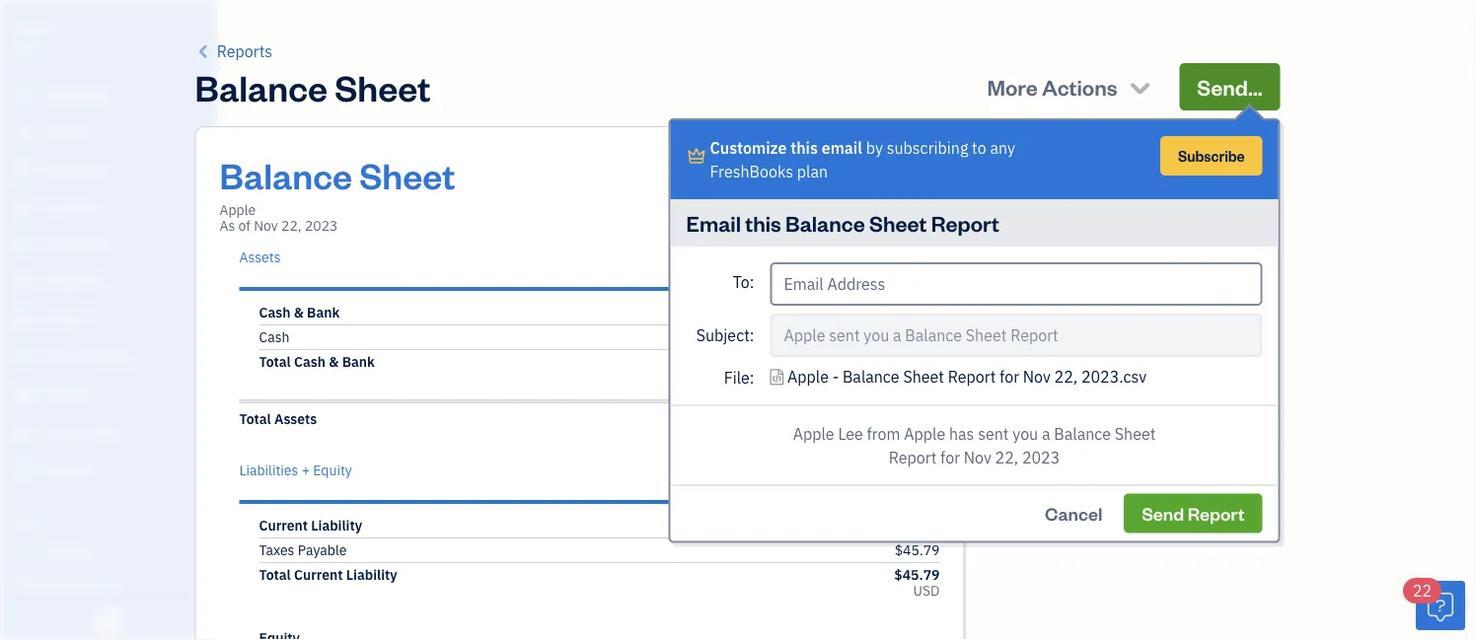 Task type: describe. For each thing, give the bounding box(es) containing it.
total cash & bank
[[259, 353, 375, 371]]

freshbooks image
[[93, 609, 124, 633]]

apple lee from apple has sent you a balance sheet report for nov 22, 2023
[[793, 424, 1156, 468]]

liabilities + equity
[[239, 462, 352, 480]]

total current liability
[[259, 566, 397, 584]]

balance down reports
[[195, 63, 328, 110]]

11/22/2023 for $700.00
[[863, 248, 940, 267]]

report up has
[[948, 367, 996, 387]]

: for subject :
[[750, 325, 755, 346]]

estimate image
[[13, 161, 37, 181]]

apple - balance sheet report for nov 22, 2023.csv
[[788, 367, 1147, 387]]

has
[[950, 424, 975, 444]]

file
[[724, 367, 750, 388]]

send…
[[1198, 73, 1263, 101]]

2 usd from the top
[[914, 426, 940, 444]]

chart image
[[13, 424, 37, 443]]

$700.00 usd for total
[[886, 353, 940, 387]]

-
[[833, 367, 839, 387]]

22 button
[[1404, 578, 1466, 631]]

cash for cash
[[259, 328, 290, 347]]

for inside apple lee from apple has sent you a balance sheet report for nov 22, 2023
[[941, 447, 961, 468]]

owner
[[16, 39, 52, 55]]

balance sheet apple as of nov 22, 2023
[[220, 151, 456, 235]]

this for customize
[[791, 138, 818, 158]]

0 vertical spatial $700.00
[[887, 328, 940, 347]]

apple owner
[[16, 17, 58, 55]]

you
[[1013, 424, 1039, 444]]

apple for apple owner
[[16, 17, 58, 38]]

usd for $45.79
[[914, 582, 940, 600]]

sent
[[978, 424, 1009, 444]]

liabilities
[[239, 462, 298, 480]]

apple for apple lee from apple has sent you a balance sheet report for nov 22, 2023
[[793, 424, 835, 444]]

lee
[[838, 424, 864, 444]]

actions
[[1043, 73, 1118, 101]]

1 horizontal spatial bank
[[342, 353, 375, 371]]

2023 inside apple lee from apple has sent you a balance sheet report for nov 22, 2023
[[1023, 447, 1061, 468]]

report left "settings" icon
[[932, 209, 1000, 237]]

balance sheet
[[195, 63, 431, 110]]

taxes
[[259, 541, 295, 560]]

0 vertical spatial bank
[[307, 304, 340, 322]]

1 vertical spatial &
[[329, 353, 339, 371]]

send report button
[[1125, 494, 1263, 534]]

: for file :
[[750, 367, 755, 388]]

more actions button
[[970, 63, 1172, 111]]

report inside button
[[1188, 502, 1245, 525]]

to:
[[733, 272, 755, 293]]

balance inside the balance sheet apple as of nov 22, 2023
[[220, 151, 352, 198]]

dashboard image
[[13, 86, 37, 106]]

cash for cash & bank
[[259, 304, 291, 322]]

more actions
[[988, 73, 1118, 101]]

customize this email
[[710, 138, 863, 158]]

subscribe button
[[1161, 136, 1263, 176]]

by subscribing to any freshbooks plan
[[710, 138, 1016, 182]]

report inside apple lee from apple has sent you a balance sheet report for nov 22, 2023
[[889, 447, 937, 468]]

email
[[822, 138, 863, 158]]

money image
[[13, 386, 37, 406]]

1 vertical spatial liability
[[346, 566, 397, 584]]

$700.00 for assets
[[886, 410, 940, 428]]

reports
[[217, 41, 273, 62]]

balance inside apple lee from apple has sent you a balance sheet report for nov 22, 2023
[[1055, 424, 1112, 444]]

a
[[1042, 424, 1051, 444]]

equity
[[313, 462, 352, 480]]

1 vertical spatial current
[[294, 566, 343, 584]]

send report
[[1142, 502, 1245, 525]]

freshbooks
[[710, 161, 794, 182]]

subject
[[697, 325, 750, 346]]

settings image
[[1001, 196, 1019, 220]]

plan
[[797, 161, 828, 182]]

cancel
[[1046, 502, 1103, 525]]

2023 inside the balance sheet apple as of nov 22, 2023
[[305, 217, 338, 235]]

crown image
[[687, 144, 707, 168]]

email this balance sheet report
[[687, 209, 1000, 237]]

1 vertical spatial nov
[[1024, 367, 1051, 387]]

this for email
[[746, 209, 782, 237]]



Task type: vqa. For each thing, say whether or not it's contained in the screenshot.
first retainer
no



Task type: locate. For each thing, give the bounding box(es) containing it.
1 vertical spatial $700.00 usd
[[886, 410, 940, 444]]

taxes payable
[[259, 541, 347, 560]]

0 vertical spatial 2023
[[305, 217, 338, 235]]

email
[[687, 209, 741, 237]]

settings
[[989, 126, 1070, 154]]

2023 right "of"
[[305, 217, 338, 235]]

current down payable
[[294, 566, 343, 584]]

more
[[988, 73, 1038, 101]]

22
[[1414, 581, 1433, 602]]

file image
[[771, 365, 784, 389]]

2023.csv
[[1082, 367, 1147, 387]]

resource center badge image
[[1417, 581, 1466, 631]]

0 vertical spatial 11/22/2023
[[863, 248, 940, 267]]

total down cash & bank
[[259, 353, 291, 371]]

22, left 2023.csv
[[1055, 367, 1078, 387]]

0 horizontal spatial 2023
[[305, 217, 338, 235]]

file :
[[724, 367, 755, 388]]

$700.00 for cash & bank
[[886, 353, 940, 371]]

sheet
[[335, 63, 431, 110], [360, 151, 456, 198], [870, 209, 927, 237], [904, 367, 945, 387], [1115, 424, 1156, 444]]

balance right -
[[843, 367, 900, 387]]

2 vertical spatial usd
[[914, 582, 940, 600]]

balance right a at bottom right
[[1055, 424, 1112, 444]]

0 horizontal spatial for
[[941, 447, 961, 468]]

1 horizontal spatial 2023
[[1023, 447, 1061, 468]]

2 vertical spatial 22,
[[996, 447, 1019, 468]]

for down has
[[941, 447, 961, 468]]

cancel button
[[1028, 494, 1121, 534]]

0 vertical spatial this
[[791, 138, 818, 158]]

$700.00 usd for total assets
[[886, 410, 940, 444]]

0 vertical spatial cash
[[259, 304, 291, 322]]

1 vertical spatial $700.00
[[886, 353, 940, 371]]

cash
[[259, 304, 291, 322], [259, 328, 290, 347], [294, 353, 326, 371]]

client image
[[13, 123, 37, 143]]

send
[[1142, 502, 1185, 525]]

& up total cash & bank at the left of page
[[294, 304, 304, 322]]

total assets
[[239, 410, 317, 428]]

2023 down a at bottom right
[[1023, 447, 1061, 468]]

&
[[294, 304, 304, 322], [329, 353, 339, 371]]

22, inside the balance sheet apple as of nov 22, 2023
[[281, 217, 302, 235]]

of
[[239, 217, 251, 235]]

apple
[[16, 17, 58, 38], [220, 201, 256, 219], [788, 367, 829, 387], [793, 424, 835, 444], [905, 424, 946, 444]]

$700.00 up the "from"
[[886, 353, 940, 371]]

current
[[259, 517, 308, 535], [294, 566, 343, 584]]

apple inside main element
[[16, 17, 58, 38]]

$45.79 usd
[[895, 566, 940, 600]]

& down cash & bank
[[329, 353, 339, 371]]

0 vertical spatial $45.79
[[895, 541, 940, 560]]

:
[[750, 325, 755, 346], [750, 367, 755, 388]]

chevronright image
[[1247, 196, 1265, 220]]

balance up "of"
[[220, 151, 352, 198]]

1 vertical spatial assets
[[274, 410, 317, 428]]

subscribe
[[1179, 147, 1245, 165]]

22, right "of"
[[281, 217, 302, 235]]

0 horizontal spatial this
[[746, 209, 782, 237]]

$45.79 for $45.79 usd
[[895, 566, 940, 584]]

1 horizontal spatial 22,
[[996, 447, 1019, 468]]

total down taxes at the bottom left
[[259, 566, 291, 584]]

any
[[991, 138, 1016, 158]]

$700.00 usd left has
[[886, 410, 940, 444]]

1 : from the top
[[750, 325, 755, 346]]

11/22/2023
[[863, 248, 940, 267], [863, 462, 940, 480]]

1 vertical spatial cash
[[259, 328, 290, 347]]

bank
[[307, 304, 340, 322], [342, 353, 375, 371]]

11/22/2023 down email this balance sheet report
[[863, 248, 940, 267]]

nov
[[254, 217, 278, 235], [1024, 367, 1051, 387], [964, 447, 992, 468]]

0 vertical spatial $700.00 usd
[[886, 353, 940, 387]]

apple for apple - balance sheet report for nov 22, 2023.csv
[[788, 367, 829, 387]]

$700.00 usd
[[886, 353, 940, 387], [886, 410, 940, 444]]

filters button
[[993, 181, 1273, 256]]

1 vertical spatial for
[[941, 447, 961, 468]]

items and services image
[[15, 575, 211, 590]]

liability
[[311, 517, 362, 535], [346, 566, 397, 584]]

11/22/2023 down the "from"
[[863, 462, 940, 480]]

2 $700.00 usd from the top
[[886, 410, 940, 444]]

2 : from the top
[[750, 367, 755, 388]]

current up taxes at the bottom left
[[259, 517, 308, 535]]

assets
[[239, 248, 281, 267], [274, 410, 317, 428]]

assets up liabilities + equity
[[274, 410, 317, 428]]

1 vertical spatial 11/22/2023
[[863, 462, 940, 480]]

0 vertical spatial for
[[1000, 367, 1020, 387]]

main element
[[0, 0, 267, 641]]

nov down sent
[[964, 447, 992, 468]]

liability up payable
[[311, 517, 362, 535]]

team members image
[[15, 543, 211, 559]]

1 vertical spatial total
[[239, 410, 271, 428]]

timer image
[[13, 348, 37, 368]]

0 horizontal spatial bank
[[307, 304, 340, 322]]

chevronleft image
[[195, 39, 213, 63]]

: left file image on the bottom right
[[750, 367, 755, 388]]

payable
[[298, 541, 347, 560]]

1 horizontal spatial nov
[[964, 447, 992, 468]]

3 usd from the top
[[914, 582, 940, 600]]

report
[[932, 209, 1000, 237], [948, 367, 996, 387], [889, 447, 937, 468], [1188, 502, 1245, 525]]

1 vertical spatial 22,
[[1055, 367, 1078, 387]]

0 vertical spatial nov
[[254, 217, 278, 235]]

this
[[791, 138, 818, 158], [746, 209, 782, 237]]

report right send
[[1188, 502, 1245, 525]]

$700.00 usd up the "from"
[[886, 353, 940, 387]]

1 vertical spatial :
[[750, 367, 755, 388]]

+
[[302, 462, 310, 480]]

0 vertical spatial liability
[[311, 517, 362, 535]]

total
[[259, 353, 291, 371], [239, 410, 271, 428], [259, 566, 291, 584]]

nov inside the balance sheet apple as of nov 22, 2023
[[254, 217, 278, 235]]

filters
[[1031, 198, 1075, 219]]

0 horizontal spatial nov
[[254, 217, 278, 235]]

nov right "of"
[[254, 217, 278, 235]]

for
[[1000, 367, 1020, 387], [941, 447, 961, 468]]

0 vertical spatial usd
[[914, 369, 940, 387]]

2 vertical spatial nov
[[964, 447, 992, 468]]

1 horizontal spatial this
[[791, 138, 818, 158]]

: up file :
[[750, 325, 755, 346]]

apps image
[[15, 511, 211, 527]]

payment image
[[13, 236, 37, 256]]

1 vertical spatial bank
[[342, 353, 375, 371]]

assets down "of"
[[239, 248, 281, 267]]

usd for $700.00
[[914, 369, 940, 387]]

apple inside the balance sheet apple as of nov 22, 2023
[[220, 201, 256, 219]]

2 horizontal spatial 22,
[[1055, 367, 1078, 387]]

1 usd from the top
[[914, 369, 940, 387]]

subscribing
[[887, 138, 969, 158]]

2023
[[305, 217, 338, 235], [1023, 447, 1061, 468]]

2 11/22/2023 from the top
[[863, 462, 940, 480]]

1 11/22/2023 from the top
[[863, 248, 940, 267]]

chevrondown image
[[1127, 73, 1154, 101]]

0 vertical spatial assets
[[239, 248, 281, 267]]

1 vertical spatial usd
[[914, 426, 940, 444]]

to
[[973, 138, 987, 158]]

total for total cash & bank
[[259, 353, 291, 371]]

2 vertical spatial cash
[[294, 353, 326, 371]]

22, inside apple lee from apple has sent you a balance sheet report for nov 22, 2023
[[996, 447, 1019, 468]]

2 vertical spatial $700.00
[[886, 410, 940, 428]]

$700.00 up the apple - balance sheet report for nov 22, 2023.csv
[[887, 328, 940, 347]]

nov down email subject text field
[[1024, 367, 1051, 387]]

1 vertical spatial 2023
[[1023, 447, 1061, 468]]

1 horizontal spatial &
[[329, 353, 339, 371]]

as
[[220, 217, 235, 235]]

usd
[[914, 369, 940, 387], [914, 426, 940, 444], [914, 582, 940, 600]]

by
[[866, 138, 883, 158]]

sheet inside the balance sheet apple as of nov 22, 2023
[[360, 151, 456, 198]]

0 vertical spatial total
[[259, 353, 291, 371]]

report down the "from"
[[889, 447, 937, 468]]

current liability
[[259, 517, 362, 535]]

$45.79 for $45.79
[[895, 541, 940, 560]]

$700.00 left has
[[886, 410, 940, 428]]

0 vertical spatial 22,
[[281, 217, 302, 235]]

Email Subject text field
[[771, 314, 1263, 357]]

from
[[867, 424, 901, 444]]

usd inside $45.79 usd
[[914, 582, 940, 600]]

1 vertical spatial $45.79
[[895, 566, 940, 584]]

0 horizontal spatial 22,
[[281, 217, 302, 235]]

0 horizontal spatial &
[[294, 304, 304, 322]]

customize
[[710, 138, 787, 158]]

0 vertical spatial current
[[259, 517, 308, 535]]

2 $45.79 from the top
[[895, 566, 940, 584]]

nov inside apple lee from apple has sent you a balance sheet report for nov 22, 2023
[[964, 447, 992, 468]]

1 $45.79 from the top
[[895, 541, 940, 560]]

11/22/2023 for $45.79
[[863, 462, 940, 480]]

liability down payable
[[346, 566, 397, 584]]

cash & bank
[[259, 304, 340, 322]]

total up liabilities
[[239, 410, 271, 428]]

1 vertical spatial this
[[746, 209, 782, 237]]

expense image
[[13, 273, 37, 293]]

2 horizontal spatial nov
[[1024, 367, 1051, 387]]

reports button
[[195, 39, 273, 63]]

report image
[[13, 461, 37, 481]]

22,
[[281, 217, 302, 235], [1055, 367, 1078, 387], [996, 447, 1019, 468]]

0 vertical spatial &
[[294, 304, 304, 322]]

balance down plan
[[786, 209, 866, 237]]

subject :
[[697, 325, 755, 346]]

22, down sent
[[996, 447, 1019, 468]]

balance
[[195, 63, 328, 110], [220, 151, 352, 198], [786, 209, 866, 237], [843, 367, 900, 387], [1055, 424, 1112, 444]]

this up plan
[[791, 138, 818, 158]]

0 vertical spatial :
[[750, 325, 755, 346]]

1 $700.00 usd from the top
[[886, 353, 940, 387]]

invoice image
[[13, 198, 37, 218]]

sheet inside apple lee from apple has sent you a balance sheet report for nov 22, 2023
[[1115, 424, 1156, 444]]

Select a contact to send to email field
[[771, 263, 1263, 306]]

project image
[[13, 311, 37, 331]]

$700.00
[[887, 328, 940, 347], [886, 353, 940, 371], [886, 410, 940, 428]]

1 horizontal spatial for
[[1000, 367, 1020, 387]]

send… button
[[1180, 63, 1281, 111]]

total for total current liability
[[259, 566, 291, 584]]

2 vertical spatial total
[[259, 566, 291, 584]]

for down email subject text field
[[1000, 367, 1020, 387]]

total for total assets
[[239, 410, 271, 428]]

this right the "email"
[[746, 209, 782, 237]]

$45.79
[[895, 541, 940, 560], [895, 566, 940, 584]]



